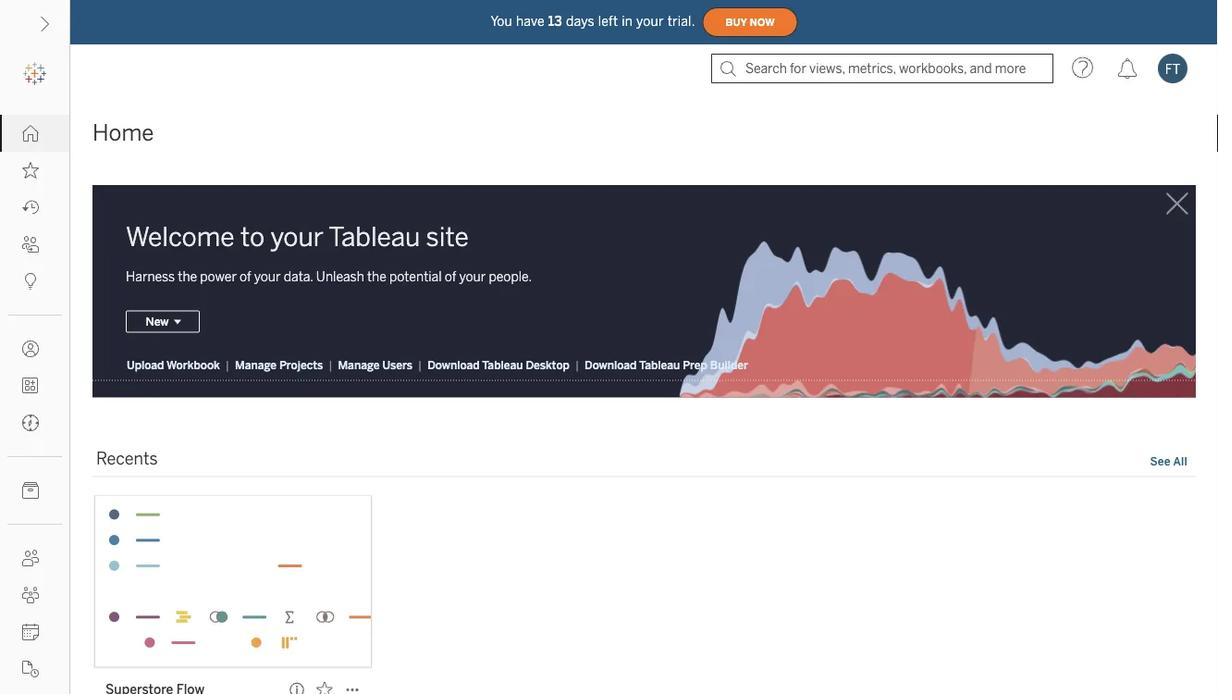 Task type: vqa. For each thing, say whether or not it's contained in the screenshot.
Source
no



Task type: describe. For each thing, give the bounding box(es) containing it.
unleash
[[316, 269, 364, 284]]

1 manage from the left
[[235, 358, 277, 371]]

your right the in
[[637, 14, 664, 29]]

2 the from the left
[[367, 269, 387, 284]]

welcome
[[126, 221, 235, 252]]

workbook
[[167, 358, 220, 371]]

recents
[[96, 449, 158, 469]]

upload workbook button
[[126, 357, 221, 372]]

upload
[[127, 358, 164, 371]]

download tableau prep builder link
[[584, 357, 750, 372]]

harness the power of your data. unleash the potential of your people.
[[126, 269, 532, 284]]

now
[[750, 16, 775, 28]]

data.
[[284, 269, 313, 284]]

navigation panel element
[[0, 56, 69, 694]]

power
[[200, 269, 237, 284]]

3 | from the left
[[418, 358, 422, 371]]

your left data.
[[254, 269, 281, 284]]

Search for views, metrics, workbooks, and more text field
[[712, 54, 1054, 83]]

1 the from the left
[[178, 269, 197, 284]]

1 download from the left
[[428, 358, 480, 371]]

2 horizontal spatial tableau
[[639, 358, 680, 371]]

download tableau desktop link
[[427, 357, 571, 372]]

see
[[1151, 454, 1171, 468]]

all
[[1174, 454, 1188, 468]]

main navigation. press the up and down arrow keys to access links. element
[[0, 115, 69, 694]]

potential
[[390, 269, 442, 284]]

upload workbook | manage projects | manage users | download tableau desktop | download tableau prep builder
[[127, 358, 749, 371]]

days
[[566, 14, 595, 29]]

site
[[426, 221, 469, 252]]



Task type: locate. For each thing, give the bounding box(es) containing it.
manage projects link
[[234, 357, 324, 372]]

have
[[516, 14, 545, 29]]

0 horizontal spatial tableau
[[329, 221, 420, 252]]

see all
[[1151, 454, 1188, 468]]

welcome to your tableau site
[[126, 221, 469, 252]]

1 horizontal spatial of
[[445, 269, 457, 284]]

buy now
[[726, 16, 775, 28]]

| right projects on the left bottom of page
[[329, 358, 333, 371]]

tableau
[[329, 221, 420, 252], [482, 358, 523, 371], [639, 358, 680, 371]]

trial.
[[668, 14, 696, 29]]

people.
[[489, 269, 532, 284]]

manage left projects on the left bottom of page
[[235, 358, 277, 371]]

buy
[[726, 16, 747, 28]]

the right unleash
[[367, 269, 387, 284]]

1 horizontal spatial manage
[[338, 358, 380, 371]]

1 of from the left
[[240, 269, 251, 284]]

2 manage from the left
[[338, 358, 380, 371]]

|
[[226, 358, 229, 371], [329, 358, 333, 371], [418, 358, 422, 371], [575, 358, 579, 371]]

manage left users
[[338, 358, 380, 371]]

| right workbook
[[226, 358, 229, 371]]

you have 13 days left in your trial.
[[491, 14, 696, 29]]

desktop
[[526, 358, 570, 371]]

13
[[549, 14, 563, 29]]

left
[[599, 14, 618, 29]]

2 of from the left
[[445, 269, 457, 284]]

download right desktop
[[585, 358, 637, 371]]

0 horizontal spatial manage
[[235, 358, 277, 371]]

of
[[240, 269, 251, 284], [445, 269, 457, 284]]

manage users link
[[337, 357, 414, 372]]

1 horizontal spatial download
[[585, 358, 637, 371]]

in
[[622, 14, 633, 29]]

manage
[[235, 358, 277, 371], [338, 358, 380, 371]]

the left power
[[178, 269, 197, 284]]

| right desktop
[[575, 358, 579, 371]]

tableau left desktop
[[482, 358, 523, 371]]

1 | from the left
[[226, 358, 229, 371]]

users
[[383, 358, 413, 371]]

1 horizontal spatial the
[[367, 269, 387, 284]]

0 horizontal spatial download
[[428, 358, 480, 371]]

builder
[[710, 358, 749, 371]]

see all link
[[1150, 452, 1189, 471]]

2 | from the left
[[329, 358, 333, 371]]

you
[[491, 14, 513, 29]]

projects
[[279, 358, 323, 371]]

| right users
[[418, 358, 422, 371]]

home
[[93, 120, 154, 146]]

4 | from the left
[[575, 358, 579, 371]]

to
[[241, 221, 265, 252]]

the
[[178, 269, 197, 284], [367, 269, 387, 284]]

download right users
[[428, 358, 480, 371]]

your
[[637, 14, 664, 29], [271, 221, 324, 252], [254, 269, 281, 284], [459, 269, 486, 284]]

new
[[146, 315, 169, 328]]

of right potential
[[445, 269, 457, 284]]

tableau left prep on the bottom of page
[[639, 358, 680, 371]]

of right power
[[240, 269, 251, 284]]

harness
[[126, 269, 175, 284]]

your up data.
[[271, 221, 324, 252]]

0 horizontal spatial the
[[178, 269, 197, 284]]

prep
[[683, 358, 708, 371]]

download
[[428, 358, 480, 371], [585, 358, 637, 371]]

new button
[[126, 310, 200, 333]]

2 download from the left
[[585, 358, 637, 371]]

buy now button
[[703, 7, 798, 37]]

0 horizontal spatial of
[[240, 269, 251, 284]]

tableau up unleash
[[329, 221, 420, 252]]

your left people. at top
[[459, 269, 486, 284]]

1 horizontal spatial tableau
[[482, 358, 523, 371]]



